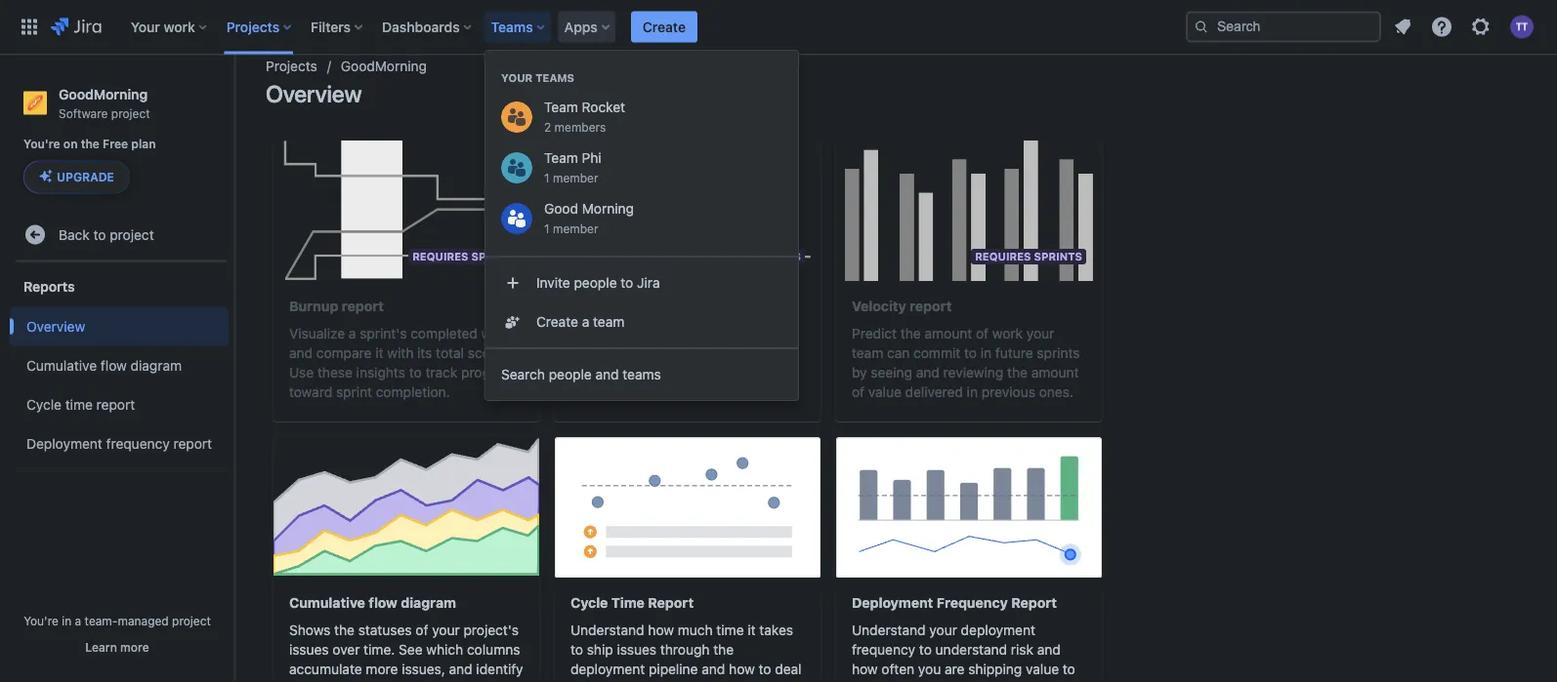 Task type: vqa. For each thing, say whether or not it's contained in the screenshot.
Team Phi 1 member at the top of the page
yes



Task type: describe. For each thing, give the bounding box(es) containing it.
to inside predict the amount of work your team can commit to in future sprints by seeing and reviewing the amount of value delivered in previous ones.
[[964, 345, 977, 362]]

ones.
[[1039, 384, 1074, 401]]

compare
[[316, 345, 372, 362]]

to inside invite people to jira 'button'
[[621, 275, 633, 291]]

create a team
[[536, 314, 625, 330]]

track
[[571, 326, 605, 342]]

more inside shows the statuses of your project's issues over time. see which columns accumulate more issues, and identify bottlenecks in your workflow.
[[366, 662, 398, 678]]

deployment for deployment frequency report
[[852, 596, 933, 612]]

1 horizontal spatial how
[[729, 662, 755, 678]]

progress
[[461, 365, 517, 381]]

these
[[318, 365, 353, 381]]

insights
[[356, 365, 405, 381]]

sprints for predict the amount of work your team can commit to in future sprints by seeing and reviewing the amount of value delivered in previous ones.
[[1034, 251, 1083, 263]]

invite people to jira
[[536, 275, 660, 291]]

in left team-
[[62, 615, 72, 628]]

visualize
[[289, 326, 345, 342]]

performance.
[[634, 384, 719, 401]]

after
[[732, 345, 764, 362]]

can
[[887, 345, 910, 362]]

projects for projects link
[[266, 58, 317, 74]]

project's
[[464, 623, 519, 639]]

understand your deployment frequency to understand risk and how often you are shipping value to your customers.
[[852, 623, 1076, 683]]

team rocket image
[[501, 102, 533, 133]]

in down reviewing
[[967, 384, 978, 401]]

0 horizontal spatial how
[[648, 623, 674, 639]]

the up sprint. on the left of the page
[[690, 326, 711, 342]]

your for your work
[[131, 19, 160, 35]]

by
[[852, 365, 867, 381]]

you're for you're in a team-managed project
[[24, 615, 59, 628]]

team for team phi
[[544, 150, 578, 166]]

deployment inside understand how much time it takes to ship issues through the deployment pipeline and how to deal with outliers.
[[571, 662, 645, 678]]

members
[[555, 120, 606, 134]]

with inside understand how much time it takes to ship issues through the deployment pipeline and how to deal with outliers.
[[571, 682, 597, 683]]

in up reviewing
[[981, 345, 992, 362]]

and inside understand your deployment frequency to understand risk and how often you are shipping value to your customers.
[[1038, 642, 1061, 659]]

project for goodmorning software project
[[111, 106, 150, 120]]

cycle for cycle time report
[[571, 596, 608, 612]]

understand for issues
[[571, 623, 645, 639]]

2
[[544, 120, 551, 134]]

overview inside group
[[26, 318, 85, 335]]

your left customers. at the bottom right of the page
[[852, 682, 880, 683]]

you're in a team-managed project
[[24, 615, 211, 628]]

the right after
[[767, 345, 788, 362]]

requires for burnup report
[[412, 251, 469, 263]]

more inside learn more button
[[120, 641, 149, 655]]

reviewing
[[944, 365, 1004, 381]]

2 vertical spatial project
[[172, 615, 211, 628]]

software
[[59, 106, 108, 120]]

work inside the track and manage the total work remaining within a sprint. after the sprint, summarize both team and individual performance.
[[746, 326, 777, 342]]

0 horizontal spatial amount
[[925, 326, 972, 342]]

track and manage the total work remaining within a sprint. after the sprint, summarize both team and individual performance.
[[571, 326, 788, 401]]

statuses
[[358, 623, 412, 639]]

a inside the track and manage the total work remaining within a sprint. after the sprint, summarize both team and individual performance.
[[678, 345, 685, 362]]

requires sprints for of
[[975, 251, 1083, 263]]

projects for projects popup button
[[226, 19, 280, 35]]

good morning image
[[501, 203, 533, 235]]

invite people to jira image
[[501, 272, 525, 295]]

group containing invite people to jira
[[486, 256, 798, 348]]

deployment inside understand your deployment frequency to understand risk and how often you are shipping value to your customers.
[[961, 623, 1036, 639]]

scope.
[[468, 345, 510, 362]]

search people and teams
[[501, 367, 661, 383]]

sprint,
[[571, 365, 611, 381]]

to left deal
[[759, 662, 771, 678]]

the inside shows the statuses of your project's issues over time. see which columns accumulate more issues, and identify bottlenecks in your workflow.
[[334, 623, 355, 639]]

deployment for deployment frequency report
[[26, 436, 102, 452]]

1 vertical spatial cumulative flow diagram
[[289, 596, 456, 612]]

learn more
[[85, 641, 149, 655]]

accumulate
[[289, 662, 362, 678]]

free
[[103, 137, 128, 151]]

customers.
[[884, 682, 954, 683]]

over
[[333, 642, 360, 659]]

search image
[[1194, 19, 1210, 35]]

understand how much time it takes to ship issues through the deployment pipeline and how to deal with outliers.
[[571, 623, 802, 683]]

1 vertical spatial flow
[[369, 596, 398, 612]]

report up sprint's
[[342, 299, 384, 315]]

a left team-
[[75, 615, 81, 628]]

track
[[425, 365, 458, 381]]

burnup
[[289, 299, 338, 315]]

understand
[[936, 642, 1008, 659]]

and up remaining
[[609, 326, 633, 342]]

people for search
[[549, 367, 592, 383]]

phi
[[582, 150, 602, 166]]

team for team rocket
[[544, 99, 578, 115]]

of for project's
[[416, 623, 428, 639]]

time
[[612, 596, 645, 612]]

shows
[[289, 623, 331, 639]]

issues inside understand how much time it takes to ship issues through the deployment pipeline and how to deal with outliers.
[[617, 642, 657, 659]]

the up can
[[901, 326, 921, 342]]

workflow.
[[413, 682, 473, 683]]

1 horizontal spatial overview
[[266, 80, 362, 107]]

burnup report
[[289, 299, 384, 315]]

goodmorning for goodmorning
[[341, 58, 427, 74]]

back
[[59, 227, 90, 243]]

the down future
[[1007, 365, 1028, 381]]

jira
[[637, 275, 660, 291]]

velocity
[[852, 299, 906, 315]]

often
[[882, 662, 915, 678]]

goodmorning link
[[341, 55, 427, 78]]

teams
[[623, 367, 661, 383]]

visualize a sprint's completed work and compare it with its total scope. use these insights to track progress toward sprint completion.
[[289, 326, 517, 401]]

sprint's
[[360, 326, 407, 342]]

teams button
[[485, 11, 553, 43]]

total inside visualize a sprint's completed work and compare it with its total scope. use these insights to track progress toward sprint completion.
[[436, 345, 464, 362]]

team-
[[85, 615, 118, 628]]

goodmorning software project
[[59, 86, 150, 120]]

risk
[[1011, 642, 1034, 659]]

and inside 'button'
[[596, 367, 619, 383]]

are
[[945, 662, 965, 678]]

your down issues,
[[382, 682, 409, 683]]

use
[[289, 365, 314, 381]]

predict
[[852, 326, 897, 342]]

flow inside group
[[101, 358, 127, 374]]

requires sprints for completed
[[412, 251, 520, 263]]

settings image
[[1470, 15, 1493, 39]]

which
[[426, 642, 463, 659]]

sprints inside predict the amount of work your team can commit to in future sprints by seeing and reviewing the amount of value delivered in previous ones.
[[1037, 345, 1080, 362]]

upgrade
[[57, 170, 114, 184]]

cycle time report link
[[10, 385, 229, 424]]

project for back to project
[[110, 227, 154, 243]]

and inside visualize a sprint's completed work and compare it with its total scope. use these insights to track progress toward sprint completion.
[[289, 345, 313, 362]]

both
[[687, 365, 716, 381]]

and inside understand how much time it takes to ship issues through the deployment pipeline and how to deal with outliers.
[[702, 662, 725, 678]]

understand for how
[[852, 623, 926, 639]]

learn
[[85, 641, 117, 655]]

report down cumulative flow diagram link
[[96, 397, 135, 413]]

to left ship
[[571, 642, 583, 659]]

projects link
[[266, 55, 317, 78]]

your for your teams
[[501, 72, 533, 85]]

search people and teams button
[[486, 356, 798, 395]]

team inside the track and manage the total work remaining within a sprint. after the sprint, summarize both team and individual performance.
[[719, 365, 751, 381]]

appswitcher icon image
[[18, 15, 41, 39]]

1 vertical spatial cumulative
[[289, 596, 365, 612]]

your work
[[131, 19, 195, 35]]

time inside group
[[65, 397, 93, 413]]

create for create a team
[[536, 314, 578, 330]]

team inside predict the amount of work your team can commit to in future sprints by seeing and reviewing the amount of value delivered in previous ones.
[[852, 345, 884, 362]]

burndown
[[615, 299, 684, 315]]

projects button
[[221, 11, 299, 43]]

on
[[63, 137, 78, 151]]

reports
[[23, 279, 75, 295]]

total inside the track and manage the total work remaining within a sprint. after the sprint, summarize both team and individual performance.
[[714, 326, 743, 342]]

cycle time report
[[26, 397, 135, 413]]

completed
[[411, 326, 478, 342]]



Task type: locate. For each thing, give the bounding box(es) containing it.
previous
[[982, 384, 1036, 401]]

understand up ship
[[571, 623, 645, 639]]

of up see
[[416, 623, 428, 639]]

0 horizontal spatial goodmorning
[[59, 86, 148, 102]]

0 vertical spatial with
[[387, 345, 414, 362]]

0 horizontal spatial cumulative flow diagram
[[26, 358, 182, 374]]

0 vertical spatial total
[[714, 326, 743, 342]]

columns
[[467, 642, 520, 659]]

of for your
[[976, 326, 989, 342]]

team inside 'button'
[[593, 314, 625, 330]]

team inside team phi 1 member
[[544, 150, 578, 166]]

overview link
[[10, 307, 229, 346]]

1 vertical spatial overview
[[26, 318, 85, 335]]

work up 'scope.'
[[481, 326, 512, 342]]

with
[[387, 345, 414, 362], [571, 682, 597, 683]]

0 vertical spatial 1
[[544, 171, 550, 185]]

0 horizontal spatial requires sprints
[[412, 251, 520, 263]]

2 member from the top
[[553, 222, 598, 235]]

report for deployment
[[1012, 596, 1057, 612]]

upgrade button
[[24, 162, 129, 193]]

it inside visualize a sprint's completed work and compare it with its total scope. use these insights to track progress toward sprint completion.
[[375, 345, 384, 362]]

0 horizontal spatial group
[[10, 262, 229, 469]]

understand inside understand how much time it takes to ship issues through the deployment pipeline and how to deal with outliers.
[[571, 623, 645, 639]]

Search field
[[1186, 11, 1382, 43]]

1 you're from the top
[[23, 137, 60, 151]]

chart
[[687, 299, 723, 315]]

banner containing your work
[[0, 0, 1558, 55]]

1 horizontal spatial issues
[[617, 642, 657, 659]]

0 vertical spatial create
[[643, 19, 686, 35]]

report up commit
[[910, 299, 952, 315]]

1 vertical spatial of
[[852, 384, 865, 401]]

diagram inside group
[[131, 358, 182, 374]]

in
[[981, 345, 992, 362], [967, 384, 978, 401], [62, 615, 72, 628], [367, 682, 378, 683]]

total
[[714, 326, 743, 342], [436, 345, 464, 362]]

the
[[81, 137, 100, 151], [690, 326, 711, 342], [901, 326, 921, 342], [767, 345, 788, 362], [1007, 365, 1028, 381], [334, 623, 355, 639], [714, 642, 734, 659]]

0 horizontal spatial flow
[[101, 358, 127, 374]]

1 vertical spatial amount
[[1032, 365, 1079, 381]]

1 issues from the left
[[289, 642, 329, 659]]

1 horizontal spatial with
[[571, 682, 597, 683]]

1 vertical spatial goodmorning
[[59, 86, 148, 102]]

2 1 from the top
[[544, 222, 550, 235]]

requires up completed
[[412, 251, 469, 263]]

the right through
[[714, 642, 734, 659]]

2 horizontal spatial requires
[[975, 251, 1031, 263]]

people inside group
[[574, 275, 617, 291]]

0 horizontal spatial cycle
[[26, 397, 62, 413]]

your up future
[[1027, 326, 1055, 342]]

1 vertical spatial more
[[366, 662, 398, 678]]

outliers.
[[601, 682, 651, 683]]

takes
[[760, 623, 793, 639]]

0 vertical spatial diagram
[[131, 358, 182, 374]]

issues,
[[402, 662, 445, 678]]

cumulative flow diagram up statuses
[[289, 596, 456, 612]]

seeing
[[871, 365, 913, 381]]

0 vertical spatial cycle
[[26, 397, 62, 413]]

within
[[636, 345, 674, 362]]

total up after
[[714, 326, 743, 342]]

1 horizontal spatial of
[[852, 384, 865, 401]]

value down risk
[[1026, 662, 1059, 678]]

team
[[544, 99, 578, 115], [544, 150, 578, 166]]

cumulative flow diagram inside group
[[26, 358, 182, 374]]

understand up often
[[852, 623, 926, 639]]

banner
[[0, 0, 1558, 55]]

your inside predict the amount of work your team can commit to in future sprints by seeing and reviewing the amount of value delivered in previous ones.
[[1027, 326, 1055, 342]]

0 vertical spatial cumulative
[[26, 358, 97, 374]]

1 vertical spatial team
[[852, 345, 884, 362]]

0 vertical spatial it
[[375, 345, 384, 362]]

0 vertical spatial people
[[574, 275, 617, 291]]

to right back
[[93, 227, 106, 243]]

project inside goodmorning software project
[[111, 106, 150, 120]]

understand
[[571, 623, 645, 639], [852, 623, 926, 639]]

primary element
[[12, 0, 1186, 54]]

1 vertical spatial cycle
[[571, 596, 608, 612]]

identify
[[476, 662, 523, 678]]

1 horizontal spatial deployment
[[961, 623, 1036, 639]]

2 understand from the left
[[852, 623, 926, 639]]

1 vertical spatial deployment
[[852, 596, 933, 612]]

notifications image
[[1391, 15, 1415, 39]]

requires sprints up the invite people to jira image
[[412, 251, 520, 263]]

value inside predict the amount of work your team can commit to in future sprints by seeing and reviewing the amount of value delivered in previous ones.
[[868, 384, 902, 401]]

1 vertical spatial total
[[436, 345, 464, 362]]

how left deal
[[729, 662, 755, 678]]

0 horizontal spatial team
[[593, 314, 625, 330]]

time inside understand how much time it takes to ship issues through the deployment pipeline and how to deal with outliers.
[[717, 623, 744, 639]]

requires for velocity report
[[975, 251, 1031, 263]]

deployment down cycle time report
[[26, 436, 102, 452]]

1 vertical spatial member
[[553, 222, 598, 235]]

and
[[609, 326, 633, 342], [289, 345, 313, 362], [755, 365, 778, 381], [916, 365, 940, 381], [596, 367, 619, 383], [1038, 642, 1061, 659], [449, 662, 473, 678], [702, 662, 725, 678]]

sidebar navigation image
[[213, 78, 256, 117]]

1 requires sprints from the left
[[412, 251, 520, 263]]

cycle time report
[[571, 596, 694, 612]]

cumulative
[[26, 358, 97, 374], [289, 596, 365, 612]]

your down deployment frequency report
[[930, 623, 957, 639]]

team down predict
[[852, 345, 884, 362]]

it inside understand how much time it takes to ship issues through the deployment pipeline and how to deal with outliers.
[[748, 623, 756, 639]]

issues inside shows the statuses of your project's issues over time. see which columns accumulate more issues, and identify bottlenecks in your workflow.
[[289, 642, 329, 659]]

to left jira
[[621, 275, 633, 291]]

flow up statuses
[[369, 596, 398, 612]]

how left often
[[852, 662, 878, 678]]

0 horizontal spatial overview
[[26, 318, 85, 335]]

to up you
[[919, 642, 932, 659]]

deployment frequency report
[[26, 436, 212, 452]]

deployment frequency report
[[852, 596, 1057, 612]]

deal
[[775, 662, 802, 678]]

people up individual
[[549, 367, 592, 383]]

0 horizontal spatial value
[[868, 384, 902, 401]]

1 requires from the left
[[412, 251, 469, 263]]

0 vertical spatial teams
[[491, 19, 533, 35]]

requires for sprint burndown chart
[[694, 251, 750, 263]]

2 you're from the top
[[24, 615, 59, 628]]

see
[[399, 642, 423, 659]]

back to project link
[[16, 215, 227, 254]]

how up through
[[648, 623, 674, 639]]

and down through
[[702, 662, 725, 678]]

it up the insights on the left of the page
[[375, 345, 384, 362]]

1 inside team phi 1 member
[[544, 171, 550, 185]]

projects inside popup button
[[226, 19, 280, 35]]

and right risk
[[1038, 642, 1061, 659]]

of inside shows the statuses of your project's issues over time. see which columns accumulate more issues, and identify bottlenecks in your workflow.
[[416, 623, 428, 639]]

and down after
[[755, 365, 778, 381]]

amount up commit
[[925, 326, 972, 342]]

0 vertical spatial overview
[[266, 80, 362, 107]]

sprints for track and manage the total work remaining within a sprint. after the sprint, summarize both team and individual performance.
[[753, 251, 801, 263]]

0 vertical spatial amount
[[925, 326, 972, 342]]

report down cycle time report link
[[173, 436, 212, 452]]

projects down projects popup button
[[266, 58, 317, 74]]

deployment down ship
[[571, 662, 645, 678]]

1 horizontal spatial total
[[714, 326, 743, 342]]

1 vertical spatial you're
[[24, 615, 59, 628]]

dashboards button
[[376, 11, 479, 43]]

1 horizontal spatial cumulative flow diagram
[[289, 596, 456, 612]]

report
[[648, 596, 694, 612], [1012, 596, 1057, 612]]

0 horizontal spatial of
[[416, 623, 428, 639]]

completion.
[[376, 384, 450, 401]]

issues up outliers.
[[617, 642, 657, 659]]

1 horizontal spatial requires
[[694, 251, 750, 263]]

0 horizontal spatial time
[[65, 397, 93, 413]]

member inside team phi 1 member
[[553, 171, 598, 185]]

1 horizontal spatial frequency
[[852, 642, 916, 659]]

1
[[544, 171, 550, 185], [544, 222, 550, 235]]

manage
[[636, 326, 687, 342]]

and up delivered
[[916, 365, 940, 381]]

1 1 from the top
[[544, 171, 550, 185]]

0 horizontal spatial teams
[[491, 19, 533, 35]]

create right apps dropdown button at the top of the page
[[643, 19, 686, 35]]

filters button
[[305, 11, 370, 43]]

0 horizontal spatial deployment
[[571, 662, 645, 678]]

your
[[1027, 326, 1055, 342], [432, 623, 460, 639], [930, 623, 957, 639], [382, 682, 409, 683], [852, 682, 880, 683]]

0 horizontal spatial diagram
[[131, 358, 182, 374]]

3 requires from the left
[[975, 251, 1031, 263]]

much
[[678, 623, 713, 639]]

create for create
[[643, 19, 686, 35]]

ship
[[587, 642, 613, 659]]

deployment up often
[[852, 596, 933, 612]]

1 vertical spatial with
[[571, 682, 597, 683]]

summarize
[[614, 365, 683, 381]]

toward
[[289, 384, 332, 401]]

search
[[501, 367, 545, 383]]

1 horizontal spatial amount
[[1032, 365, 1079, 381]]

1 for team phi
[[544, 171, 550, 185]]

you're left on
[[23, 137, 60, 151]]

plan
[[131, 137, 156, 151]]

more down time.
[[366, 662, 398, 678]]

group containing reports
[[10, 262, 229, 469]]

in down time.
[[367, 682, 378, 683]]

teams inside popup button
[[491, 19, 533, 35]]

delivered
[[905, 384, 963, 401]]

more
[[120, 641, 149, 655], [366, 662, 398, 678]]

report for much
[[648, 596, 694, 612]]

help image
[[1430, 15, 1454, 39]]

value inside understand your deployment frequency to understand risk and how often you are shipping value to your customers.
[[1026, 662, 1059, 678]]

sprint
[[571, 299, 612, 315]]

0 horizontal spatial requires
[[412, 251, 469, 263]]

your up goodmorning software project
[[131, 19, 160, 35]]

the right on
[[81, 137, 100, 151]]

amount up the ones.
[[1032, 365, 1079, 381]]

team inside team rocket 2 members
[[544, 99, 578, 115]]

1 horizontal spatial report
[[1012, 596, 1057, 612]]

1 horizontal spatial more
[[366, 662, 398, 678]]

create inside 'button'
[[536, 314, 578, 330]]

3 requires sprints from the left
[[975, 251, 1083, 263]]

2 horizontal spatial requires sprints
[[975, 251, 1083, 263]]

to inside back to project link
[[93, 227, 106, 243]]

frequency down cycle time report link
[[106, 436, 170, 452]]

requires sprints for the
[[694, 251, 801, 263]]

shipping
[[969, 662, 1022, 678]]

teams inside group
[[536, 72, 575, 85]]

1 horizontal spatial teams
[[536, 72, 575, 85]]

to inside visualize a sprint's completed work and compare it with its total scope. use these insights to track progress toward sprint completion.
[[409, 365, 422, 381]]

0 horizontal spatial more
[[120, 641, 149, 655]]

you
[[918, 662, 941, 678]]

0 vertical spatial cumulative flow diagram
[[26, 358, 182, 374]]

frequency up often
[[852, 642, 916, 659]]

sprint
[[336, 384, 372, 401]]

teams up team rocket 2 members
[[536, 72, 575, 85]]

to up completion.
[[409, 365, 422, 381]]

with left the its
[[387, 345, 414, 362]]

work up future
[[993, 326, 1023, 342]]

2 vertical spatial team
[[719, 365, 751, 381]]

cycle left time
[[571, 596, 608, 612]]

the up over
[[334, 623, 355, 639]]

0 vertical spatial value
[[868, 384, 902, 401]]

1 for good morning
[[544, 222, 550, 235]]

work inside visualize a sprint's completed work and compare it with its total scope. use these insights to track progress toward sprint completion.
[[481, 326, 512, 342]]

member
[[553, 171, 598, 185], [553, 222, 598, 235]]

2 report from the left
[[1012, 596, 1057, 612]]

1 vertical spatial diagram
[[401, 596, 456, 612]]

member inside good morning 1 member
[[553, 222, 598, 235]]

value down seeing
[[868, 384, 902, 401]]

1 vertical spatial frequency
[[852, 642, 916, 659]]

morning
[[582, 201, 634, 217]]

1 right team phi image
[[544, 171, 550, 185]]

1 horizontal spatial understand
[[852, 623, 926, 639]]

1 horizontal spatial value
[[1026, 662, 1059, 678]]

goodmorning inside goodmorning software project
[[59, 86, 148, 102]]

your teams group
[[486, 51, 798, 250]]

requires up future
[[975, 251, 1031, 263]]

0 vertical spatial team
[[544, 99, 578, 115]]

cumulative up shows
[[289, 596, 365, 612]]

1 report from the left
[[648, 596, 694, 612]]

your up which
[[432, 623, 460, 639]]

velocity report
[[852, 299, 952, 315]]

you're left team-
[[24, 615, 59, 628]]

0 vertical spatial project
[[111, 106, 150, 120]]

your inside popup button
[[131, 19, 160, 35]]

cumulative flow diagram down overview link
[[26, 358, 182, 374]]

1 horizontal spatial time
[[717, 623, 744, 639]]

the inside understand how much time it takes to ship issues through the deployment pipeline and how to deal with outliers.
[[714, 642, 734, 659]]

report up risk
[[1012, 596, 1057, 612]]

time right 'much' on the left bottom
[[717, 623, 744, 639]]

group
[[486, 256, 798, 348], [10, 262, 229, 469]]

sprint.
[[689, 345, 729, 362]]

overview
[[266, 80, 362, 107], [26, 318, 85, 335]]

your inside group
[[501, 72, 533, 85]]

0 vertical spatial your
[[131, 19, 160, 35]]

with down ship
[[571, 682, 597, 683]]

1 vertical spatial value
[[1026, 662, 1059, 678]]

sprint burndown chart
[[571, 299, 723, 315]]

time down cumulative flow diagram link
[[65, 397, 93, 413]]

2 horizontal spatial team
[[852, 345, 884, 362]]

issues down shows
[[289, 642, 329, 659]]

understand inside understand your deployment frequency to understand risk and how often you are shipping value to your customers.
[[852, 623, 926, 639]]

cycle down cumulative flow diagram link
[[26, 397, 62, 413]]

future
[[996, 345, 1033, 362]]

flow down overview link
[[101, 358, 127, 374]]

project right back
[[110, 227, 154, 243]]

team up the 2
[[544, 99, 578, 115]]

team up remaining
[[593, 314, 625, 330]]

your work button
[[125, 11, 215, 43]]

1 horizontal spatial cycle
[[571, 596, 608, 612]]

projects up projects link
[[226, 19, 280, 35]]

it
[[375, 345, 384, 362], [748, 623, 756, 639]]

goodmorning for goodmorning software project
[[59, 86, 148, 102]]

0 vertical spatial deployment
[[26, 436, 102, 452]]

good morning 1 member
[[544, 201, 634, 235]]

1 vertical spatial projects
[[266, 58, 317, 74]]

2 team from the top
[[544, 150, 578, 166]]

overview down projects link
[[266, 80, 362, 107]]

1 horizontal spatial requires sprints
[[694, 251, 801, 263]]

1 member from the top
[[553, 171, 598, 185]]

cycle inside group
[[26, 397, 62, 413]]

people for invite
[[574, 275, 617, 291]]

of down by at the right bottom of page
[[852, 384, 865, 401]]

1 vertical spatial team
[[544, 150, 578, 166]]

sprints for visualize a sprint's completed work and compare it with its total scope. use these insights to track progress toward sprint completion.
[[471, 251, 520, 263]]

deployment up risk
[[961, 623, 1036, 639]]

diagram up which
[[401, 596, 456, 612]]

2 requires from the left
[[694, 251, 750, 263]]

shows the statuses of your project's issues over time. see which columns accumulate more issues, and identify bottlenecks in your workflow.
[[289, 623, 523, 683]]

1 vertical spatial people
[[549, 367, 592, 383]]

with inside visualize a sprint's completed work and compare it with its total scope. use these insights to track progress toward sprint completion.
[[387, 345, 414, 362]]

0 vertical spatial of
[[976, 326, 989, 342]]

and inside predict the amount of work your team can commit to in future sprints by seeing and reviewing the amount of value delivered in previous ones.
[[916, 365, 940, 381]]

how inside understand your deployment frequency to understand risk and how often you are shipping value to your customers.
[[852, 662, 878, 678]]

and up use
[[289, 345, 313, 362]]

member for good
[[553, 222, 598, 235]]

project inside back to project link
[[110, 227, 154, 243]]

frequency inside understand your deployment frequency to understand risk and how often you are shipping value to your customers.
[[852, 642, 916, 659]]

1 horizontal spatial your
[[501, 72, 533, 85]]

dashboards
[[382, 19, 460, 35]]

1 horizontal spatial cumulative
[[289, 596, 365, 612]]

a inside "create a team" 'button'
[[582, 314, 589, 330]]

1 vertical spatial teams
[[536, 72, 575, 85]]

team phi 1 member
[[544, 150, 602, 185]]

report up 'much' on the left bottom
[[648, 596, 694, 612]]

1 vertical spatial create
[[536, 314, 578, 330]]

1 horizontal spatial team
[[719, 365, 751, 381]]

1 vertical spatial deployment
[[571, 662, 645, 678]]

1 vertical spatial time
[[717, 623, 744, 639]]

your
[[131, 19, 160, 35], [501, 72, 533, 85]]

you're for you're on the free plan
[[23, 137, 60, 151]]

requires sprints up future
[[975, 251, 1083, 263]]

jira image
[[51, 15, 101, 39], [51, 15, 101, 39]]

work inside predict the amount of work your team can commit to in future sprints by seeing and reviewing the amount of value delivered in previous ones.
[[993, 326, 1023, 342]]

0 horizontal spatial report
[[648, 596, 694, 612]]

your up team rocket image
[[501, 72, 533, 85]]

0 vertical spatial team
[[593, 314, 625, 330]]

create inside button
[[643, 19, 686, 35]]

people up sprint in the top of the page
[[574, 275, 617, 291]]

apps button
[[559, 11, 617, 43]]

0 horizontal spatial create
[[536, 314, 578, 330]]

project right managed
[[172, 615, 211, 628]]

a up remaining
[[582, 314, 589, 330]]

create button
[[631, 11, 698, 43]]

1 vertical spatial your
[[501, 72, 533, 85]]

2 issues from the left
[[617, 642, 657, 659]]

cumulative flow diagram link
[[10, 346, 229, 385]]

1 down the good
[[544, 222, 550, 235]]

0 horizontal spatial total
[[436, 345, 464, 362]]

cumulative flow diagram
[[26, 358, 182, 374], [289, 596, 456, 612]]

0 horizontal spatial deployment
[[26, 436, 102, 452]]

1 understand from the left
[[571, 623, 645, 639]]

cumulative inside group
[[26, 358, 97, 374]]

member down phi
[[553, 171, 598, 185]]

member for team
[[553, 171, 598, 185]]

your profile and settings image
[[1511, 15, 1534, 39]]

work up after
[[746, 326, 777, 342]]

sprints
[[471, 251, 520, 263], [753, 251, 801, 263], [1034, 251, 1083, 263], [1037, 345, 1080, 362]]

rocket
[[582, 99, 625, 115]]

it left takes
[[748, 623, 756, 639]]

apps
[[564, 19, 598, 35]]

remaining
[[571, 345, 633, 362]]

1 inside good morning 1 member
[[544, 222, 550, 235]]

in inside shows the statuses of your project's issues over time. see which columns accumulate more issues, and identify bottlenecks in your workflow.
[[367, 682, 378, 683]]

managed
[[118, 615, 169, 628]]

a inside visualize a sprint's completed work and compare it with its total scope. use these insights to track progress toward sprint completion.
[[349, 326, 356, 342]]

2 requires sprints from the left
[[694, 251, 801, 263]]

1 vertical spatial project
[[110, 227, 154, 243]]

back to project
[[59, 227, 154, 243]]

teams up your teams
[[491, 19, 533, 35]]

how
[[648, 623, 674, 639], [729, 662, 755, 678], [852, 662, 878, 678]]

to right shipping
[[1063, 662, 1076, 678]]

0 vertical spatial member
[[553, 171, 598, 185]]

cycle for cycle time report
[[26, 397, 62, 413]]

cumulative up cycle time report
[[26, 358, 97, 374]]

1 team from the top
[[544, 99, 578, 115]]

work inside popup button
[[164, 19, 195, 35]]

team phi image
[[501, 152, 533, 184]]

total down completed
[[436, 345, 464, 362]]

member down the good
[[553, 222, 598, 235]]

0 vertical spatial time
[[65, 397, 93, 413]]

create a team button
[[486, 303, 798, 342]]

team left phi
[[544, 150, 578, 166]]

learn more button
[[85, 640, 149, 656]]

projects
[[226, 19, 280, 35], [266, 58, 317, 74]]

work
[[164, 19, 195, 35], [481, 326, 512, 342], [746, 326, 777, 342], [993, 326, 1023, 342]]

overview down reports
[[26, 318, 85, 335]]

create down invite
[[536, 314, 578, 330]]

create
[[643, 19, 686, 35], [536, 314, 578, 330]]

1 vertical spatial 1
[[544, 222, 550, 235]]

and inside shows the statuses of your project's issues over time. see which columns accumulate more issues, and identify bottlenecks in your workflow.
[[449, 662, 473, 678]]

and up individual
[[596, 367, 619, 383]]

goodmorning up software
[[59, 86, 148, 102]]

1 horizontal spatial diagram
[[401, 596, 456, 612]]

0 vertical spatial goodmorning
[[341, 58, 427, 74]]

frequency inside group
[[106, 436, 170, 452]]



